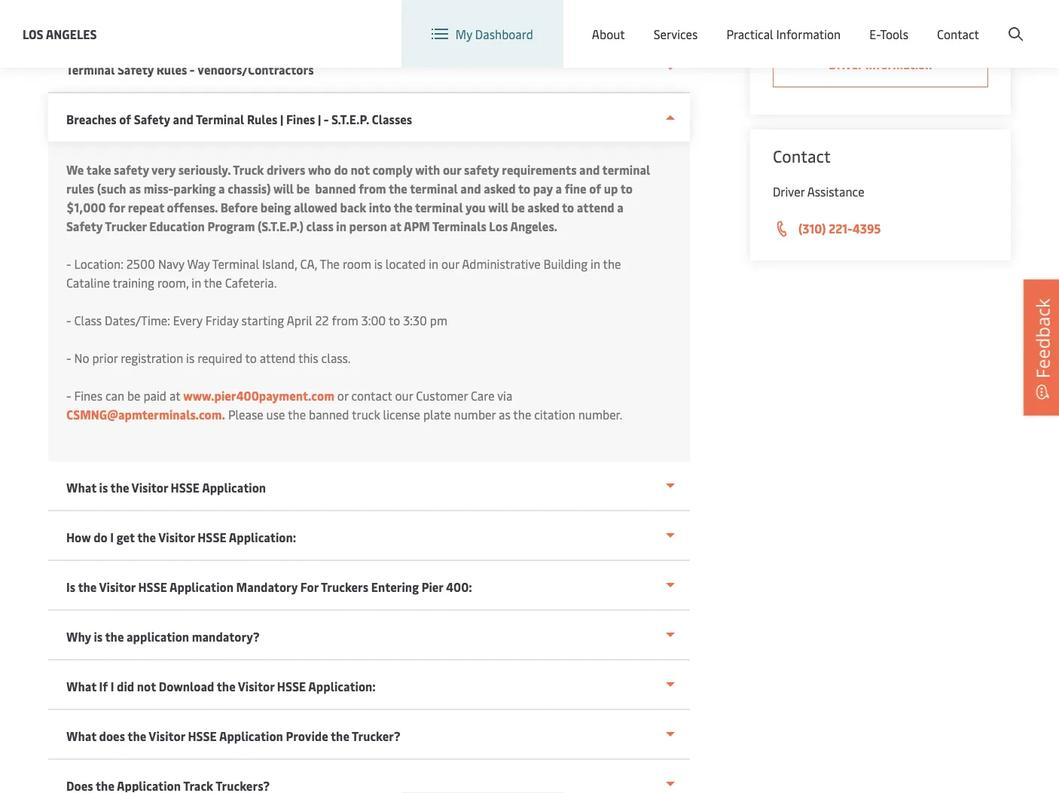 Task type: describe. For each thing, give the bounding box(es) containing it.
0 horizontal spatial will
[[274, 181, 294, 197]]

angeles.
[[511, 218, 558, 234]]

- no prior registration is required to attend this class.
[[66, 350, 351, 366]]

provide
[[286, 729, 328, 745]]

- for be
[[66, 388, 71, 404]]

0 vertical spatial contact
[[938, 26, 980, 42]]

to left 3:30
[[389, 312, 400, 329]]

- location: 2500 navy way terminal island, ca, the room is located in our administrative building in the cataline training room, in the cafeteria.
[[66, 256, 622, 291]]

hsse inside what does the visitor hsse application provide the trucker? dropdown button
[[188, 729, 217, 745]]

los angeles link
[[23, 24, 97, 43]]

information for practical information
[[777, 26, 841, 42]]

very
[[152, 162, 176, 178]]

www.pier400payment.com
[[183, 388, 335, 404]]

22
[[316, 312, 329, 329]]

how
[[66, 530, 91, 546]]

and inside dropdown button
[[173, 111, 194, 127]]

the
[[320, 256, 340, 272]]

(310) 221-4395 link
[[773, 219, 989, 239]]

services button
[[654, 0, 698, 68]]

the right download
[[217, 679, 236, 695]]

or
[[338, 388, 349, 404]]

not inside we take safety very seriously. truck drivers who do not comply with our safety requirements and terminal rules (such as miss-parking a chassis) will be  banned from the terminal and asked to pay a fine of up to $1,000 for repeat offenses. before being allowed back into the terminal you will be asked to attend a safety trucker education program (s.t.e.p.) class in person at apm terminals los angeles.
[[351, 162, 370, 178]]

/
[[941, 14, 946, 30]]

the right "provide"
[[331, 729, 350, 745]]

0 horizontal spatial los
[[23, 26, 43, 42]]

hsse inside "is the visitor hsse application mandatory for truckers entering pier 400:" dropdown button
[[138, 579, 167, 596]]

2 horizontal spatial a
[[618, 199, 624, 216]]

application for what does the visitor hsse application provide the trucker?
[[219, 729, 283, 745]]

- inside breaches of safety and terminal rules | fines | - s.t.e.p. classes dropdown button
[[324, 111, 329, 127]]

the right why
[[105, 629, 124, 645]]

did
[[117, 679, 134, 695]]

what if i did not download the visitor hsse application: button
[[48, 661, 691, 711]]

care
[[471, 388, 495, 404]]

2 horizontal spatial and
[[580, 162, 600, 178]]

breaches
[[66, 111, 117, 127]]

we
[[66, 162, 84, 178]]

221-
[[829, 220, 853, 237]]

breaches of safety and terminal rules | fines | - s.t.e.p. classes element
[[48, 142, 691, 462]]

education
[[149, 218, 205, 234]]

i for get
[[110, 530, 114, 546]]

chassis)
[[228, 181, 271, 197]]

safety inside terminal safety rules - vendors/contractors dropdown button
[[118, 61, 154, 78]]

the down way
[[204, 275, 222, 291]]

login / create account link
[[882, 0, 1031, 44]]

1 vertical spatial attend
[[260, 350, 296, 366]]

1 vertical spatial application
[[170, 579, 234, 596]]

is the visitor hsse application mandatory for truckers entering pier 400:
[[66, 579, 472, 596]]

banned inside we take safety very seriously. truck drivers who do not comply with our safety requirements and terminal rules (such as miss-parking a chassis) will be  banned from the terminal and asked to pay a fine of up to $1,000 for repeat offenses. before being allowed back into the terminal you will be asked to attend a safety trucker education program (s.t.e.p.) class in person at apm terminals los angeles.
[[315, 181, 356, 197]]

of inside dropdown button
[[119, 111, 131, 127]]

person
[[349, 218, 387, 234]]

driver for driver assistance
[[773, 184, 805, 200]]

if
[[99, 679, 108, 695]]

building
[[544, 256, 588, 272]]

services
[[654, 26, 698, 42]]

number.
[[579, 407, 623, 423]]

visitor up get
[[132, 480, 168, 496]]

entering
[[371, 579, 419, 596]]

4395
[[853, 220, 882, 237]]

about
[[592, 26, 625, 42]]

as inside we take safety very seriously. truck drivers who do not comply with our safety requirements and terminal rules (such as miss-parking a chassis) will be  banned from the terminal and asked to pay a fine of up to $1,000 for repeat offenses. before being allowed back into the terminal you will be asked to attend a safety trucker education program (s.t.e.p.) class in person at apm terminals los angeles.
[[129, 181, 141, 197]]

the right into
[[394, 199, 413, 216]]

driver assistance
[[773, 184, 865, 200]]

with
[[415, 162, 441, 178]]

breaches of safety and terminal rules | fines | - s.t.e.p. classes
[[66, 111, 412, 127]]

to right "required"
[[245, 350, 257, 366]]

allowed
[[294, 199, 338, 216]]

april
[[287, 312, 313, 329]]

up
[[604, 181, 618, 197]]

e-
[[870, 26, 881, 42]]

does
[[99, 729, 125, 745]]

1 | from the left
[[280, 111, 284, 127]]

fines inside - fines can be paid at www.pier400payment.com or contact our customer care via csmng@apmterminals.com. please use the banned truck license plate number as the citation number.
[[74, 388, 103, 404]]

visitor inside "dropdown button"
[[158, 530, 195, 546]]

application for what is the visitor hsse application
[[202, 480, 266, 496]]

location:
[[74, 256, 124, 272]]

trucker?
[[352, 729, 401, 745]]

be inside - fines can be paid at www.pier400payment.com or contact our customer care via csmng@apmterminals.com. please use the banned truck license plate number as the citation number.
[[127, 388, 141, 404]]

$1,000
[[66, 199, 106, 216]]

do inside we take safety very seriously. truck drivers who do not comply with our safety requirements and terminal rules (such as miss-parking a chassis) will be  banned from the terminal and asked to pay a fine of up to $1,000 for repeat offenses. before being allowed back into the terminal you will be asked to attend a safety trucker education program (s.t.e.p.) class in person at apm terminals los angeles.
[[334, 162, 348, 178]]

the inside "dropdown button"
[[137, 530, 156, 546]]

0 horizontal spatial a
[[219, 181, 225, 197]]

please
[[228, 407, 264, 423]]

2 safety from the left
[[464, 162, 500, 178]]

repeat
[[128, 199, 164, 216]]

0 vertical spatial terminal
[[66, 61, 115, 78]]

truck
[[233, 162, 264, 178]]

the right building
[[603, 256, 622, 272]]

location
[[674, 14, 721, 30]]

parking
[[174, 181, 216, 197]]

program
[[208, 218, 255, 234]]

can
[[105, 388, 124, 404]]

to right 'up'
[[621, 181, 633, 197]]

vendors/contractors
[[197, 61, 314, 78]]

menu
[[807, 14, 838, 30]]

class.
[[322, 350, 351, 366]]

i for did
[[111, 679, 114, 695]]

switch location
[[636, 14, 721, 30]]

1 horizontal spatial a
[[556, 181, 562, 197]]

feedback
[[1031, 299, 1055, 379]]

who
[[308, 162, 332, 178]]

friday
[[206, 312, 239, 329]]

terminal safety rules - vendors/contractors
[[66, 61, 314, 78]]

what does the visitor hsse application provide the trucker?
[[66, 729, 401, 745]]

plate
[[424, 407, 451, 423]]

required
[[198, 350, 243, 366]]

(s.t.e.p.)
[[258, 218, 304, 234]]

before
[[221, 199, 258, 216]]

of inside we take safety very seriously. truck drivers who do not comply with our safety requirements and terminal rules (such as miss-parking a chassis) will be  banned from the terminal and asked to pay a fine of up to $1,000 for repeat offenses. before being allowed back into the terminal you will be asked to attend a safety trucker education program (s.t.e.p.) class in person at apm terminals los angeles.
[[590, 181, 602, 197]]

2 | from the left
[[318, 111, 321, 127]]

1 vertical spatial terminal
[[196, 111, 244, 127]]

pay
[[533, 181, 553, 197]]

the right 'is'
[[78, 579, 97, 596]]

truck
[[352, 407, 380, 423]]

terminal inside - location: 2500 navy way terminal island, ca, the room is located in our administrative building in the cataline training room, in the cafeteria.
[[212, 256, 259, 272]]

apm
[[404, 218, 430, 234]]

training
[[113, 275, 155, 291]]

we take safety very seriously. truck drivers who do not comply with our safety requirements and terminal rules (such as miss-parking a chassis) will be  banned from the terminal and asked to pay a fine of up to $1,000 for repeat offenses. before being allowed back into the terminal you will be asked to attend a safety trucker education program (s.t.e.p.) class in person at apm terminals los angeles.
[[66, 162, 651, 234]]

my dashboard
[[456, 26, 534, 42]]

no
[[74, 350, 89, 366]]

rules
[[66, 181, 94, 197]]

contact button
[[938, 0, 980, 68]]

login
[[909, 14, 939, 30]]



Task type: vqa. For each thing, say whether or not it's contained in the screenshot.
markets
no



Task type: locate. For each thing, give the bounding box(es) containing it.
global menu button
[[736, 0, 853, 45]]

1 horizontal spatial attend
[[577, 199, 615, 216]]

application up how do i get the visitor hsse application:
[[202, 480, 266, 496]]

safety up you
[[464, 162, 500, 178]]

fine
[[565, 181, 587, 197]]

at inside - fines can be paid at www.pier400payment.com or contact our customer care via csmng@apmterminals.com. please use the banned truck license plate number as the citation number.
[[170, 388, 180, 404]]

2 vertical spatial terminal
[[415, 199, 463, 216]]

0 horizontal spatial of
[[119, 111, 131, 127]]

of left 'up'
[[590, 181, 602, 197]]

e-tools button
[[870, 0, 909, 68]]

as inside - fines can be paid at www.pier400payment.com or contact our customer care via csmng@apmterminals.com. please use the banned truck license plate number as the citation number.
[[499, 407, 511, 423]]

mandatory
[[236, 579, 298, 596]]

requirements
[[502, 162, 577, 178]]

s.t.e.p.
[[332, 111, 369, 127]]

is the visitor hsse application mandatory for truckers entering pier 400: button
[[48, 562, 691, 611]]

0 vertical spatial at
[[390, 218, 402, 234]]

application left "provide"
[[219, 729, 283, 745]]

do inside "dropdown button"
[[94, 530, 108, 546]]

2 vertical spatial application
[[219, 729, 283, 745]]

safety
[[118, 61, 154, 78], [134, 111, 170, 127], [66, 218, 103, 234]]

1 horizontal spatial driver
[[829, 56, 863, 72]]

banned down 'who'
[[315, 181, 356, 197]]

be up angeles.
[[512, 199, 525, 216]]

the up get
[[110, 480, 129, 496]]

contact
[[352, 388, 392, 404]]

to left pay
[[519, 181, 531, 197]]

dashboard
[[476, 26, 534, 42]]

hsse inside how do i get the visitor hsse application: "dropdown button"
[[198, 530, 227, 546]]

0 vertical spatial and
[[173, 111, 194, 127]]

what inside what does the visitor hsse application provide the trucker? dropdown button
[[66, 729, 96, 745]]

2 vertical spatial what
[[66, 729, 96, 745]]

1 horizontal spatial asked
[[528, 199, 560, 216]]

0 vertical spatial as
[[129, 181, 141, 197]]

our
[[443, 162, 462, 178], [442, 256, 460, 272], [395, 388, 413, 404]]

0 vertical spatial our
[[443, 162, 462, 178]]

2 vertical spatial and
[[461, 181, 481, 197]]

los left "angeles"
[[23, 26, 43, 42]]

in right the class
[[336, 218, 347, 234]]

0 horizontal spatial as
[[129, 181, 141, 197]]

1 horizontal spatial contact
[[938, 26, 980, 42]]

from
[[359, 181, 386, 197], [332, 312, 359, 329]]

comply
[[373, 162, 413, 178]]

and up fine
[[580, 162, 600, 178]]

trucker
[[105, 218, 147, 234]]

paid
[[144, 388, 167, 404]]

visitor down what is the visitor hsse application at the bottom left
[[158, 530, 195, 546]]

and down terminal safety rules - vendors/contractors
[[173, 111, 194, 127]]

1 vertical spatial banned
[[309, 407, 349, 423]]

1 vertical spatial i
[[111, 679, 114, 695]]

what for what if i did not download the visitor hsse application:
[[66, 679, 96, 695]]

- left class
[[66, 312, 71, 329]]

from right the 22
[[332, 312, 359, 329]]

pm
[[430, 312, 448, 329]]

room
[[343, 256, 372, 272]]

3:00
[[362, 312, 386, 329]]

how do i get the visitor hsse application: button
[[48, 512, 691, 562]]

| up drivers
[[280, 111, 284, 127]]

1 horizontal spatial will
[[489, 199, 509, 216]]

the right the use
[[288, 407, 306, 423]]

0 vertical spatial information
[[777, 26, 841, 42]]

via
[[498, 388, 513, 404]]

in inside we take safety very seriously. truck drivers who do not comply with our safety requirements and terminal rules (such as miss-parking a chassis) will be  banned from the terminal and asked to pay a fine of up to $1,000 for repeat offenses. before being allowed back into the terminal you will be asked to attend a safety trucker education program (s.t.e.p.) class in person at apm terminals los angeles.
[[336, 218, 347, 234]]

visitor down download
[[149, 729, 185, 745]]

1 vertical spatial asked
[[528, 199, 560, 216]]

a down 'up'
[[618, 199, 624, 216]]

at inside we take safety very seriously. truck drivers who do not comply with our safety requirements and terminal rules (such as miss-parking a chassis) will be  banned from the terminal and asked to pay a fine of up to $1,000 for repeat offenses. before being allowed back into the terminal you will be asked to attend a safety trucker education program (s.t.e.p.) class in person at apm terminals los angeles.
[[390, 218, 402, 234]]

1 horizontal spatial of
[[590, 181, 602, 197]]

- inside - fines can be paid at www.pier400payment.com or contact our customer care via csmng@apmterminals.com. please use the banned truck license plate number as the citation number.
[[66, 388, 71, 404]]

1 horizontal spatial not
[[351, 162, 370, 178]]

a down seriously.
[[219, 181, 225, 197]]

- left can
[[66, 388, 71, 404]]

1 vertical spatial as
[[499, 407, 511, 423]]

located
[[386, 256, 426, 272]]

0 vertical spatial attend
[[577, 199, 615, 216]]

los inside we take safety very seriously. truck drivers who do not comply with our safety requirements and terminal rules (such as miss-parking a chassis) will be  banned from the terminal and asked to pay a fine of up to $1,000 for repeat offenses. before being allowed back into the terminal you will be asked to attend a safety trucker education program (s.t.e.p.) class in person at apm terminals los angeles.
[[490, 218, 508, 234]]

terminal
[[66, 61, 115, 78], [196, 111, 244, 127], [212, 256, 259, 272]]

is inside - location: 2500 navy way terminal island, ca, the room is located in our administrative building in the cataline training room, in the cafeteria.
[[374, 256, 383, 272]]

be right can
[[127, 388, 141, 404]]

the right get
[[137, 530, 156, 546]]

terminal down "angeles"
[[66, 61, 115, 78]]

application: inside what if i did not download the visitor hsse application: dropdown button
[[309, 679, 376, 695]]

attend left this
[[260, 350, 296, 366]]

i right if
[[111, 679, 114, 695]]

1 vertical spatial will
[[489, 199, 509, 216]]

0 vertical spatial what
[[66, 480, 96, 496]]

i inside dropdown button
[[111, 679, 114, 695]]

navy
[[158, 256, 185, 272]]

1 vertical spatial rules
[[247, 111, 278, 127]]

1 vertical spatial and
[[580, 162, 600, 178]]

0 vertical spatial application
[[202, 480, 266, 496]]

visitor right 'is'
[[99, 579, 136, 596]]

0 horizontal spatial contact
[[773, 145, 831, 167]]

our inside - fines can be paid at www.pier400payment.com or contact our customer care via csmng@apmterminals.com. please use the banned truck license plate number as the citation number.
[[395, 388, 413, 404]]

what up how
[[66, 480, 96, 496]]

0 vertical spatial driver
[[829, 56, 863, 72]]

0 horizontal spatial not
[[137, 679, 156, 695]]

for
[[109, 199, 125, 216]]

create
[[949, 14, 984, 30]]

account
[[987, 14, 1031, 30]]

0 horizontal spatial do
[[94, 530, 108, 546]]

1 horizontal spatial rules
[[247, 111, 278, 127]]

0 horizontal spatial application:
[[229, 530, 296, 546]]

the left citation at right
[[514, 407, 532, 423]]

1 vertical spatial from
[[332, 312, 359, 329]]

terminal up 'up'
[[603, 162, 651, 178]]

hsse
[[171, 480, 200, 496], [198, 530, 227, 546], [138, 579, 167, 596], [277, 679, 306, 695], [188, 729, 217, 745]]

breaches of safety and terminal rules | fines | - s.t.e.p. classes button
[[48, 93, 691, 142]]

to down fine
[[562, 199, 575, 216]]

2 vertical spatial terminal
[[212, 256, 259, 272]]

- for every
[[66, 312, 71, 329]]

0 horizontal spatial and
[[173, 111, 194, 127]]

0 horizontal spatial |
[[280, 111, 284, 127]]

0 vertical spatial los
[[23, 26, 43, 42]]

fines left s.t.e.p.
[[286, 111, 315, 127]]

1 vertical spatial safety
[[134, 111, 170, 127]]

number
[[454, 407, 496, 423]]

what for what is the visitor hsse application
[[66, 480, 96, 496]]

0 horizontal spatial safety
[[114, 162, 149, 178]]

2 vertical spatial our
[[395, 388, 413, 404]]

administrative
[[462, 256, 541, 272]]

driver down menu
[[829, 56, 863, 72]]

driver
[[829, 56, 863, 72], [773, 184, 805, 200]]

terminal up seriously.
[[196, 111, 244, 127]]

be
[[512, 199, 525, 216], [127, 388, 141, 404]]

- for registration
[[66, 350, 71, 366]]

0 vertical spatial application:
[[229, 530, 296, 546]]

0 vertical spatial banned
[[315, 181, 356, 197]]

terminals
[[433, 218, 487, 234]]

in down way
[[192, 275, 201, 291]]

driver for driver information
[[829, 56, 863, 72]]

and
[[173, 111, 194, 127], [580, 162, 600, 178], [461, 181, 481, 197]]

asked down pay
[[528, 199, 560, 216]]

from inside we take safety very seriously. truck drivers who do not comply with our safety requirements and terminal rules (such as miss-parking a chassis) will be  banned from the terminal and asked to pay a fine of up to $1,000 for repeat offenses. before being allowed back into the terminal you will be asked to attend a safety trucker education program (s.t.e.p.) class in person at apm terminals los angeles.
[[359, 181, 386, 197]]

3 what from the top
[[66, 729, 96, 745]]

0 horizontal spatial be
[[127, 388, 141, 404]]

is
[[374, 256, 383, 272], [186, 350, 195, 366], [99, 480, 108, 496], [94, 629, 103, 645]]

at left "apm"
[[390, 218, 402, 234]]

1 horizontal spatial do
[[334, 162, 348, 178]]

our up license
[[395, 388, 413, 404]]

1 vertical spatial at
[[170, 388, 180, 404]]

being
[[261, 199, 291, 216]]

terminal up the 'cafeteria.'
[[212, 256, 259, 272]]

what left does at the left of the page
[[66, 729, 96, 745]]

be inside we take safety very seriously. truck drivers who do not comply with our safety requirements and terminal rules (such as miss-parking a chassis) will be  banned from the terminal and asked to pay a fine of up to $1,000 for repeat offenses. before being allowed back into the terminal you will be asked to attend a safety trucker education program (s.t.e.p.) class in person at apm terminals los angeles.
[[512, 199, 525, 216]]

1 horizontal spatial at
[[390, 218, 402, 234]]

registration
[[121, 350, 183, 366]]

0 vertical spatial asked
[[484, 181, 516, 197]]

hsse up "provide"
[[277, 679, 306, 695]]

attend inside we take safety very seriously. truck drivers who do not comply with our safety requirements and terminal rules (such as miss-parking a chassis) will be  banned from the terminal and asked to pay a fine of up to $1,000 for repeat offenses. before being allowed back into the terminal you will be asked to attend a safety trucker education program (s.t.e.p.) class in person at apm terminals los angeles.
[[577, 199, 615, 216]]

0 horizontal spatial attend
[[260, 350, 296, 366]]

global
[[769, 14, 804, 30]]

0 vertical spatial from
[[359, 181, 386, 197]]

and up you
[[461, 181, 481, 197]]

csmng@apmterminals.com.
[[66, 407, 225, 423]]

to
[[519, 181, 531, 197], [621, 181, 633, 197], [562, 199, 575, 216], [389, 312, 400, 329], [245, 350, 257, 366]]

banned down or
[[309, 407, 349, 423]]

our down the terminals
[[442, 256, 460, 272]]

driver up '(310)'
[[773, 184, 805, 200]]

do right how
[[94, 530, 108, 546]]

0 vertical spatial safety
[[118, 61, 154, 78]]

my dashboard button
[[432, 0, 534, 68]]

for
[[301, 579, 319, 596]]

our inside we take safety very seriously. truck drivers who do not comply with our safety requirements and terminal rules (such as miss-parking a chassis) will be  banned from the terminal and asked to pay a fine of up to $1,000 for repeat offenses. before being allowed back into the terminal you will be asked to attend a safety trucker education program (s.t.e.p.) class in person at apm terminals los angeles.
[[443, 162, 462, 178]]

1 what from the top
[[66, 480, 96, 496]]

- up cataline at top left
[[66, 256, 71, 272]]

1 vertical spatial of
[[590, 181, 602, 197]]

fines left can
[[74, 388, 103, 404]]

0 vertical spatial not
[[351, 162, 370, 178]]

0 horizontal spatial asked
[[484, 181, 516, 197]]

1 vertical spatial information
[[866, 56, 933, 72]]

citation
[[535, 407, 576, 423]]

what inside what if i did not download the visitor hsse application: dropdown button
[[66, 679, 96, 695]]

1 vertical spatial fines
[[74, 388, 103, 404]]

what inside the what is the visitor hsse application dropdown button
[[66, 480, 96, 496]]

why is the application mandatory? button
[[48, 611, 691, 661]]

use
[[267, 407, 285, 423]]

0 horizontal spatial from
[[332, 312, 359, 329]]

terminal safety rules - vendors/contractors button
[[48, 44, 691, 93]]

information inside dropdown button
[[777, 26, 841, 42]]

1 horizontal spatial fines
[[286, 111, 315, 127]]

every
[[173, 312, 203, 329]]

about button
[[592, 0, 625, 68]]

los left angeles.
[[490, 218, 508, 234]]

our right "with"
[[443, 162, 462, 178]]

0 horizontal spatial rules
[[157, 61, 187, 78]]

(310) 221-4395
[[799, 220, 882, 237]]

1 horizontal spatial los
[[490, 218, 508, 234]]

1 i from the top
[[110, 530, 114, 546]]

a right pay
[[556, 181, 562, 197]]

application: up mandatory
[[229, 530, 296, 546]]

0 horizontal spatial driver
[[773, 184, 805, 200]]

assistance
[[808, 184, 865, 200]]

1 vertical spatial application:
[[309, 679, 376, 695]]

attend down 'up'
[[577, 199, 615, 216]]

global menu
[[769, 14, 838, 30]]

practical
[[727, 26, 774, 42]]

application: inside how do i get the visitor hsse application: "dropdown button"
[[229, 530, 296, 546]]

0 vertical spatial terminal
[[603, 162, 651, 178]]

1 safety from the left
[[114, 162, 149, 178]]

truckers
[[321, 579, 369, 596]]

- for navy
[[66, 256, 71, 272]]

1 vertical spatial what
[[66, 679, 96, 695]]

- inside terminal safety rules - vendors/contractors dropdown button
[[190, 61, 195, 78]]

as down via
[[499, 407, 511, 423]]

hsse up how do i get the visitor hsse application:
[[171, 480, 200, 496]]

will down drivers
[[274, 181, 294, 197]]

terminal up the terminals
[[415, 199, 463, 216]]

terminal down "with"
[[410, 181, 458, 197]]

2 what from the top
[[66, 679, 96, 695]]

i left get
[[110, 530, 114, 546]]

0 vertical spatial of
[[119, 111, 131, 127]]

license
[[383, 407, 421, 423]]

0 vertical spatial rules
[[157, 61, 187, 78]]

what for what does the visitor hsse application provide the trucker?
[[66, 729, 96, 745]]

1 vertical spatial not
[[137, 679, 156, 695]]

hsse down download
[[188, 729, 217, 745]]

information for driver information
[[866, 56, 933, 72]]

hsse inside what if i did not download the visitor hsse application: dropdown button
[[277, 679, 306, 695]]

class
[[74, 312, 102, 329]]

in
[[336, 218, 347, 234], [429, 256, 439, 272], [591, 256, 601, 272], [192, 275, 201, 291]]

from up into
[[359, 181, 386, 197]]

i inside "dropdown button"
[[110, 530, 114, 546]]

www.pier400payment.com link
[[183, 388, 335, 404]]

in right located
[[429, 256, 439, 272]]

fines inside breaches of safety and terminal rules | fines | - s.t.e.p. classes dropdown button
[[286, 111, 315, 127]]

rules inside breaches of safety and terminal rules | fines | - s.t.e.p. classes dropdown button
[[247, 111, 278, 127]]

1 horizontal spatial application:
[[309, 679, 376, 695]]

1 horizontal spatial safety
[[464, 162, 500, 178]]

| left s.t.e.p.
[[318, 111, 321, 127]]

0 horizontal spatial information
[[777, 26, 841, 42]]

0 vertical spatial will
[[274, 181, 294, 197]]

prior
[[92, 350, 118, 366]]

1 horizontal spatial as
[[499, 407, 511, 423]]

what does the visitor hsse application provide the trucker? button
[[48, 711, 691, 761]]

|
[[280, 111, 284, 127], [318, 111, 321, 127]]

hsse up application
[[138, 579, 167, 596]]

- left "no"
[[66, 350, 71, 366]]

what left if
[[66, 679, 96, 695]]

- left s.t.e.p.
[[324, 111, 329, 127]]

1 horizontal spatial |
[[318, 111, 321, 127]]

1 vertical spatial be
[[127, 388, 141, 404]]

application: up what does the visitor hsse application provide the trucker? dropdown button
[[309, 679, 376, 695]]

0 horizontal spatial fines
[[74, 388, 103, 404]]

driver information link
[[773, 44, 989, 87]]

- inside - location: 2500 navy way terminal island, ca, the room is located in our administrative building in the cataline training room, in the cafeteria.
[[66, 256, 71, 272]]

application down how do i get the visitor hsse application:
[[170, 579, 234, 596]]

download
[[159, 679, 214, 695]]

1 vertical spatial contact
[[773, 145, 831, 167]]

the right does at the left of the page
[[128, 729, 146, 745]]

hsse down what is the visitor hsse application at the bottom left
[[198, 530, 227, 546]]

0 vertical spatial do
[[334, 162, 348, 178]]

practical information
[[727, 26, 841, 42]]

take
[[86, 162, 111, 178]]

2 i from the top
[[111, 679, 114, 695]]

banned inside - fines can be paid at www.pier400payment.com or contact our customer care via csmng@apmterminals.com. please use the banned truck license plate number as the citation number.
[[309, 407, 349, 423]]

ca,
[[300, 256, 317, 272]]

0 vertical spatial be
[[512, 199, 525, 216]]

asked up you
[[484, 181, 516, 197]]

1 vertical spatial los
[[490, 218, 508, 234]]

application:
[[229, 530, 296, 546], [309, 679, 376, 695]]

not right did at the bottom
[[137, 679, 156, 695]]

2 vertical spatial safety
[[66, 218, 103, 234]]

1 vertical spatial do
[[94, 530, 108, 546]]

is
[[66, 579, 75, 596]]

login / create account
[[909, 14, 1031, 30]]

island,
[[262, 256, 297, 272]]

- left vendors/contractors
[[190, 61, 195, 78]]

will right you
[[489, 199, 509, 216]]

of right breaches
[[119, 111, 131, 127]]

1 vertical spatial terminal
[[410, 181, 458, 197]]

safety inside breaches of safety and terminal rules | fines | - s.t.e.p. classes dropdown button
[[134, 111, 170, 127]]

safety up the (such
[[114, 162, 149, 178]]

visitor up the what does the visitor hsse application provide the trucker?
[[238, 679, 275, 695]]

1 vertical spatial our
[[442, 256, 460, 272]]

driver information
[[829, 56, 933, 72]]

1 vertical spatial driver
[[773, 184, 805, 200]]

at right the paid
[[170, 388, 180, 404]]

0 vertical spatial fines
[[286, 111, 315, 127]]

2500
[[127, 256, 155, 272]]

do right 'who'
[[334, 162, 348, 178]]

in right building
[[591, 256, 601, 272]]

1 horizontal spatial and
[[461, 181, 481, 197]]

back
[[340, 199, 366, 216]]

1 horizontal spatial be
[[512, 199, 525, 216]]

- fines can be paid at www.pier400payment.com or contact our customer care via csmng@apmterminals.com. please use the banned truck license plate number as the citation number.
[[66, 388, 623, 423]]

our inside - location: 2500 navy way terminal island, ca, the room is located in our administrative building in the cataline training room, in the cafeteria.
[[442, 256, 460, 272]]

feedback button
[[1024, 280, 1060, 416]]

rules inside terminal safety rules - vendors/contractors dropdown button
[[157, 61, 187, 78]]

as up repeat
[[129, 181, 141, 197]]

banned
[[315, 181, 356, 197], [309, 407, 349, 423]]

safety inside we take safety very seriously. truck drivers who do not comply with our safety requirements and terminal rules (such as miss-parking a chassis) will be  banned from the terminal and asked to pay a fine of up to $1,000 for repeat offenses. before being allowed back into the terminal you will be asked to attend a safety trucker education program (s.t.e.p.) class in person at apm terminals los angeles.
[[66, 218, 103, 234]]

hsse inside the what is the visitor hsse application dropdown button
[[171, 480, 200, 496]]

not inside dropdown button
[[137, 679, 156, 695]]

1 horizontal spatial information
[[866, 56, 933, 72]]

the down comply
[[389, 181, 408, 197]]

not left comply
[[351, 162, 370, 178]]



